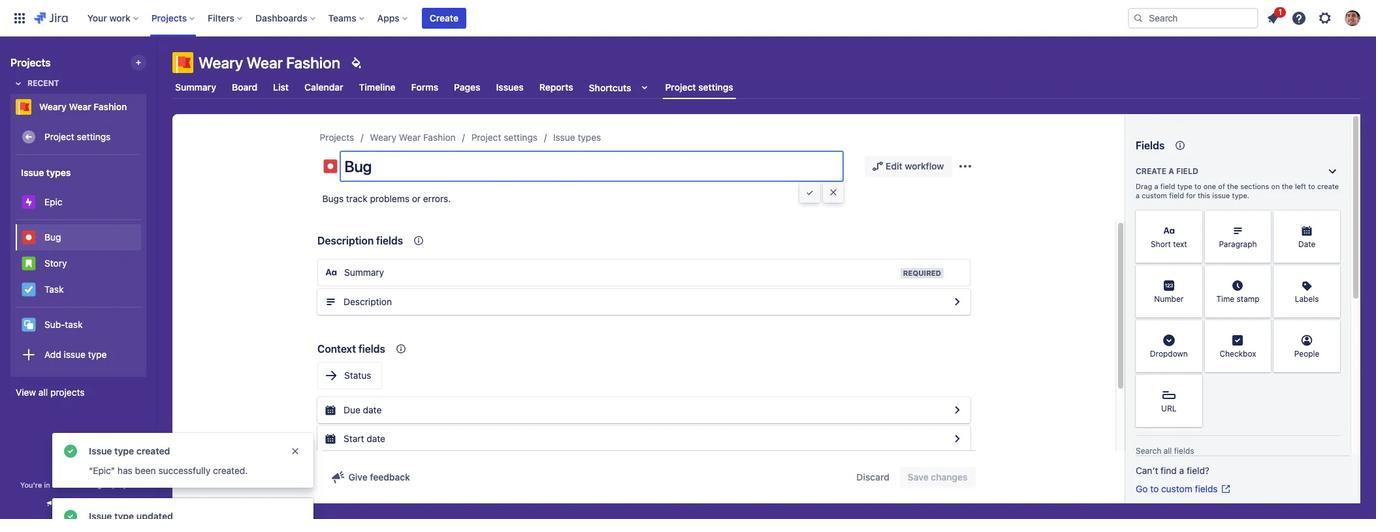 Task type: vqa. For each thing, say whether or not it's contained in the screenshot.


Task type: describe. For each thing, give the bounding box(es) containing it.
pages
[[454, 82, 480, 93]]

0 horizontal spatial fashion
[[94, 101, 127, 112]]

more information image for paragraph
[[1254, 212, 1270, 228]]

start date button
[[317, 426, 970, 453]]

a right drag
[[1154, 182, 1158, 191]]

story link
[[16, 251, 141, 277]]

due date button
[[317, 398, 970, 424]]

list
[[273, 82, 289, 93]]

timeline
[[359, 82, 396, 93]]

been
[[135, 466, 156, 477]]

issues
[[496, 82, 524, 93]]

create a field
[[1136, 167, 1198, 176]]

issue inside add issue type button
[[64, 349, 86, 360]]

type inside drag a field type to one of the sections on the left to create a custom field for this issue type.
[[1177, 182, 1192, 191]]

view all projects
[[16, 387, 85, 398]]

sub-
[[44, 319, 65, 330]]

bugs
[[322, 193, 344, 204]]

short
[[1151, 240, 1171, 250]]

projects
[[50, 387, 85, 398]]

bug link
[[16, 225, 141, 251]]

track
[[346, 193, 368, 204]]

description fields
[[317, 235, 403, 247]]

project
[[112, 481, 136, 490]]

your work
[[87, 12, 130, 23]]

project settings inside tab list
[[665, 82, 733, 93]]

left
[[1295, 182, 1306, 191]]

help image
[[1291, 10, 1307, 26]]

forms link
[[409, 76, 441, 99]]

more information about the context fields image for context fields
[[393, 342, 409, 357]]

add issue type button
[[16, 342, 141, 368]]

2 the from the left
[[1282, 182, 1293, 191]]

edit workflow
[[886, 161, 944, 172]]

you're in a team-managed project
[[20, 481, 136, 490]]

number
[[1154, 295, 1184, 305]]

0 horizontal spatial project settings
[[44, 131, 111, 142]]

epic link
[[16, 189, 141, 216]]

confirm image
[[805, 187, 815, 198]]

created.
[[213, 466, 248, 477]]

0 horizontal spatial wear
[[69, 101, 91, 112]]

type.
[[1232, 191, 1249, 200]]

task
[[44, 284, 64, 295]]

labels
[[1295, 295, 1319, 305]]

0 horizontal spatial feedback
[[77, 500, 112, 509]]

drag a field type to one of the sections on the left to create a custom field for this issue type.
[[1136, 182, 1339, 200]]

open field configuration image for due date
[[950, 432, 965, 447]]

2 horizontal spatial to
[[1308, 182, 1315, 191]]

more information about the context fields image for description fields
[[411, 233, 427, 249]]

one
[[1203, 182, 1216, 191]]

Search field
[[1128, 8, 1258, 28]]

sidebar navigation image
[[142, 52, 171, 78]]

people
[[1294, 350, 1320, 359]]

all for view
[[38, 387, 48, 398]]

apps button
[[373, 8, 413, 28]]

2 horizontal spatial weary wear fashion
[[370, 132, 456, 143]]

shortcuts
[[589, 82, 631, 93]]

summary link
[[172, 76, 219, 99]]

open field configuration image for summary
[[950, 295, 965, 310]]

view all projects link
[[10, 381, 146, 405]]

find
[[1161, 466, 1177, 477]]

0 vertical spatial give feedback button
[[322, 468, 418, 489]]

stamp
[[1237, 295, 1259, 305]]

more information image for date
[[1323, 212, 1339, 228]]

fields down problems
[[376, 235, 403, 247]]

banner containing your work
[[0, 0, 1376, 37]]

more information about the fields image
[[1172, 138, 1188, 153]]

in
[[44, 481, 50, 490]]

notifications image
[[1265, 10, 1281, 26]]

more information image for labels
[[1323, 267, 1339, 283]]

add issue type
[[44, 349, 107, 360]]

board
[[232, 82, 257, 93]]

custom inside go to custom fields link
[[1161, 484, 1192, 495]]

your profile and settings image
[[1345, 10, 1360, 26]]

due
[[344, 405, 360, 416]]

can't
[[1136, 466, 1158, 477]]

0 vertical spatial wear
[[247, 54, 283, 72]]

sections
[[1240, 182, 1269, 191]]

url
[[1161, 405, 1177, 414]]

2 horizontal spatial fashion
[[423, 132, 456, 143]]

create for create a field
[[1136, 167, 1166, 176]]

1
[[1278, 7, 1282, 17]]

description for description
[[344, 297, 392, 308]]

add to starred image
[[142, 99, 158, 115]]

context fields
[[317, 344, 385, 355]]

edit workflow button
[[865, 156, 952, 177]]

more information image for short text
[[1185, 212, 1201, 228]]

task link
[[16, 277, 141, 303]]

group containing issue types
[[16, 155, 141, 376]]

issue types link
[[553, 130, 601, 146]]

errors.
[[423, 193, 451, 204]]

primary element
[[8, 0, 1128, 36]]

go to custom fields link
[[1136, 483, 1231, 496]]

search image
[[1133, 13, 1144, 23]]

view
[[16, 387, 36, 398]]

0 horizontal spatial weary
[[39, 101, 67, 112]]

more information image for people
[[1323, 322, 1339, 338]]

0 horizontal spatial types
[[46, 167, 71, 178]]

story
[[44, 258, 67, 269]]

your work button
[[83, 8, 144, 28]]

2 vertical spatial type
[[114, 446, 134, 457]]

go to custom fields
[[1136, 484, 1218, 495]]

1 horizontal spatial issue types
[[553, 132, 601, 143]]

create for create
[[430, 12, 458, 23]]

group containing bug
[[16, 219, 141, 307]]

add
[[44, 349, 61, 360]]

0 horizontal spatial weary wear fashion
[[39, 101, 127, 112]]

work
[[109, 12, 130, 23]]

discard button
[[849, 468, 897, 489]]

set background color image
[[348, 55, 364, 71]]

start date
[[344, 434, 385, 445]]

date for due date
[[363, 405, 382, 416]]

projects button
[[147, 8, 200, 28]]

1 horizontal spatial project
[[471, 132, 501, 143]]

text
[[1173, 240, 1187, 250]]

dashboards
[[255, 12, 307, 23]]

a down drag
[[1136, 191, 1140, 200]]

0 vertical spatial feedback
[[370, 472, 410, 483]]

of
[[1218, 182, 1225, 191]]

2 vertical spatial wear
[[399, 132, 421, 143]]

0 horizontal spatial project settings link
[[16, 124, 141, 150]]

create button
[[422, 8, 466, 28]]

cancel image
[[828, 187, 839, 198]]

1 horizontal spatial settings
[[504, 132, 538, 143]]

projects for projects 'popup button' on the top left of page
[[151, 12, 187, 23]]

appswitcher icon image
[[12, 10, 27, 26]]

issue type icon image
[[322, 159, 338, 174]]

project inside tab list
[[665, 82, 696, 93]]

tab list containing project settings
[[165, 76, 1368, 99]]

1 vertical spatial projects
[[10, 57, 51, 69]]

bug
[[44, 232, 61, 243]]

or
[[412, 193, 421, 204]]

1 vertical spatial issue types
[[21, 167, 71, 178]]

task
[[65, 319, 83, 330]]

1 vertical spatial issue
[[21, 167, 44, 178]]



Task type: locate. For each thing, give the bounding box(es) containing it.
0 horizontal spatial more information about the context fields image
[[393, 342, 409, 357]]

0 horizontal spatial give feedback button
[[37, 494, 120, 515]]

1 group from the top
[[16, 155, 141, 376]]

0 vertical spatial open field configuration image
[[950, 295, 965, 310]]

1 horizontal spatial feedback
[[370, 472, 410, 483]]

team-
[[58, 481, 79, 490]]

1 horizontal spatial types
[[578, 132, 601, 143]]

date right start
[[367, 434, 385, 445]]

add issue type image
[[21, 347, 37, 363]]

to
[[1195, 182, 1201, 191], [1308, 182, 1315, 191], [1150, 484, 1159, 495]]

status
[[344, 370, 371, 381]]

date
[[363, 405, 382, 416], [367, 434, 385, 445]]

to right the 'left'
[[1308, 182, 1315, 191]]

give feedback down the you're in a team-managed project
[[58, 500, 112, 509]]

time
[[1216, 295, 1234, 305]]

time stamp
[[1216, 295, 1259, 305]]

the right the of
[[1227, 182, 1238, 191]]

dismiss image
[[290, 447, 300, 457]]

0 horizontal spatial project
[[44, 131, 74, 142]]

2 group from the top
[[16, 219, 141, 307]]

0 vertical spatial types
[[578, 132, 601, 143]]

1 vertical spatial more information about the context fields image
[[393, 342, 409, 357]]

weary wear fashion up list
[[199, 54, 340, 72]]

2 open field configuration image from the top
[[950, 403, 965, 419]]

sub-task
[[44, 319, 83, 330]]

1 open field configuration image from the top
[[950, 295, 965, 310]]

this
[[1198, 191, 1210, 200]]

all right search at the right of the page
[[1164, 447, 1172, 457]]

required
[[903, 269, 941, 278]]

1 horizontal spatial issue
[[89, 446, 112, 457]]

2 horizontal spatial project settings
[[665, 82, 733, 93]]

1 vertical spatial issue
[[64, 349, 86, 360]]

fields
[[1136, 140, 1165, 152]]

the
[[1227, 182, 1238, 191], [1282, 182, 1293, 191]]

1 vertical spatial give feedback button
[[37, 494, 120, 515]]

issue up epic link
[[21, 167, 44, 178]]

more information image for number
[[1185, 267, 1201, 283]]

description
[[317, 235, 374, 247], [344, 297, 392, 308]]

project settings link down recent
[[16, 124, 141, 150]]

0 horizontal spatial give feedback
[[58, 500, 112, 509]]

2 horizontal spatial type
[[1177, 182, 1192, 191]]

0 vertical spatial all
[[38, 387, 48, 398]]

2 vertical spatial weary
[[370, 132, 397, 143]]

0 vertical spatial custom
[[1142, 191, 1167, 200]]

0 vertical spatial more information image
[[1254, 212, 1270, 228]]

"epic" has been successfully created.
[[89, 466, 248, 477]]

custom down can't find a field?
[[1161, 484, 1192, 495]]

weary wear fashion link
[[10, 94, 141, 120], [370, 130, 456, 146]]

1 horizontal spatial weary
[[199, 54, 243, 72]]

0 vertical spatial description
[[317, 235, 374, 247]]

description button
[[317, 289, 970, 315]]

description inside button
[[344, 297, 392, 308]]

0 vertical spatial more information about the context fields image
[[411, 233, 427, 249]]

wear
[[247, 54, 283, 72], [69, 101, 91, 112], [399, 132, 421, 143]]

field for create
[[1176, 167, 1198, 176]]

summary left board in the top left of the page
[[175, 82, 216, 93]]

0 vertical spatial weary wear fashion
[[199, 54, 340, 72]]

1 horizontal spatial weary wear fashion link
[[370, 130, 456, 146]]

give feedback for the left give feedback button
[[58, 500, 112, 509]]

description up context fields
[[344, 297, 392, 308]]

give
[[348, 472, 368, 483], [58, 500, 75, 509]]

1 horizontal spatial projects
[[151, 12, 187, 23]]

types down shortcuts
[[578, 132, 601, 143]]

1 vertical spatial weary wear fashion link
[[370, 130, 456, 146]]

filters button
[[204, 8, 248, 28]]

1 horizontal spatial the
[[1282, 182, 1293, 191]]

1 horizontal spatial summary
[[344, 267, 384, 278]]

give for the left give feedback button
[[58, 500, 75, 509]]

more information about the context fields image
[[411, 233, 427, 249], [393, 342, 409, 357]]

0 vertical spatial field
[[1176, 167, 1198, 176]]

type inside button
[[88, 349, 107, 360]]

date right 'due'
[[363, 405, 382, 416]]

2 vertical spatial projects
[[320, 132, 354, 143]]

1 horizontal spatial fashion
[[286, 54, 340, 72]]

custom down drag
[[1142, 191, 1167, 200]]

create right apps dropdown button
[[430, 12, 458, 23]]

weary wear fashion link down forms "link"
[[370, 130, 456, 146]]

project settings
[[665, 82, 733, 93], [44, 131, 111, 142], [471, 132, 538, 143]]

1 vertical spatial weary wear fashion
[[39, 101, 127, 112]]

summary
[[175, 82, 216, 93], [344, 267, 384, 278]]

field?
[[1187, 466, 1210, 477]]

open field configuration image inside description button
[[950, 295, 965, 310]]

type up for
[[1177, 182, 1192, 191]]

give feedback down start date
[[348, 472, 410, 483]]

more options image
[[957, 159, 973, 174]]

calendar
[[304, 82, 343, 93]]

tab list
[[165, 76, 1368, 99]]

0 horizontal spatial issue
[[64, 349, 86, 360]]

give feedback button down start date
[[322, 468, 418, 489]]

success image
[[63, 444, 78, 460], [63, 509, 78, 520], [63, 509, 78, 520]]

2 horizontal spatial more information image
[[1323, 267, 1339, 283]]

0 horizontal spatial issue types
[[21, 167, 71, 178]]

1 horizontal spatial issue
[[1212, 191, 1230, 200]]

more information image for checkbox
[[1254, 322, 1270, 338]]

1 vertical spatial give
[[58, 500, 75, 509]]

1 vertical spatial type
[[88, 349, 107, 360]]

1 horizontal spatial to
[[1195, 182, 1201, 191]]

1 the from the left
[[1227, 182, 1238, 191]]

projects inside projects 'popup button'
[[151, 12, 187, 23]]

open field configuration image inside due date button
[[950, 403, 965, 419]]

successfully
[[158, 466, 210, 477]]

1 horizontal spatial project settings
[[471, 132, 538, 143]]

create project image
[[133, 57, 144, 68]]

"epic"
[[89, 466, 115, 477]]

the right the on
[[1282, 182, 1293, 191]]

issue
[[1212, 191, 1230, 200], [64, 349, 86, 360]]

reports
[[539, 82, 573, 93]]

1 vertical spatial create
[[1136, 167, 1166, 176]]

weary right projects link
[[370, 132, 397, 143]]

field down create a field
[[1160, 182, 1175, 191]]

0 vertical spatial summary
[[175, 82, 216, 93]]

projects up issue type icon
[[320, 132, 354, 143]]

fields up can't find a field?
[[1174, 447, 1194, 457]]

you're
[[20, 481, 42, 490]]

on
[[1271, 182, 1280, 191]]

projects right work
[[151, 12, 187, 23]]

issue down the of
[[1212, 191, 1230, 200]]

summary inside tab list
[[175, 82, 216, 93]]

collapse recent projects image
[[10, 76, 26, 91]]

apps
[[377, 12, 400, 23]]

0 vertical spatial issue types
[[553, 132, 601, 143]]

a down more information about the fields image
[[1169, 167, 1174, 176]]

types up "epic"
[[46, 167, 71, 178]]

1 horizontal spatial type
[[114, 446, 134, 457]]

has
[[117, 466, 132, 477]]

2 vertical spatial more information image
[[1185, 322, 1201, 338]]

settings inside tab list
[[698, 82, 733, 93]]

managed
[[79, 481, 110, 490]]

to right go
[[1150, 484, 1159, 495]]

give down team-
[[58, 500, 75, 509]]

custom inside drag a field type to one of the sections on the left to create a custom field for this issue type.
[[1142, 191, 1167, 200]]

timeline link
[[356, 76, 398, 99]]

1 horizontal spatial give feedback
[[348, 472, 410, 483]]

weary wear fashion
[[199, 54, 340, 72], [39, 101, 127, 112], [370, 132, 456, 143]]

1 vertical spatial field
[[1160, 182, 1175, 191]]

3 open field configuration image from the top
[[950, 432, 965, 447]]

issues link
[[493, 76, 526, 99]]

project down recent
[[44, 131, 74, 142]]

0 vertical spatial give feedback
[[348, 472, 410, 483]]

field left for
[[1169, 191, 1184, 200]]

more information image for time stamp
[[1254, 267, 1270, 283]]

description for description fields
[[317, 235, 374, 247]]

0 vertical spatial create
[[430, 12, 458, 23]]

project right "shortcuts" popup button
[[665, 82, 696, 93]]

more information image
[[1185, 212, 1201, 228], [1323, 212, 1339, 228], [1185, 267, 1201, 283], [1254, 267, 1270, 283], [1254, 322, 1270, 338], [1323, 322, 1339, 338]]

date for start date
[[367, 434, 385, 445]]

all right view
[[38, 387, 48, 398]]

create
[[430, 12, 458, 23], [1136, 167, 1166, 176]]

for
[[1186, 191, 1196, 200]]

due date
[[344, 405, 382, 416]]

problems
[[370, 193, 409, 204]]

weary down recent
[[39, 101, 67, 112]]

more information about the context fields image right context fields
[[393, 342, 409, 357]]

1 vertical spatial custom
[[1161, 484, 1192, 495]]

give feedback button down the you're in a team-managed project
[[37, 494, 120, 515]]

issue right add
[[64, 349, 86, 360]]

settings image
[[1317, 10, 1333, 26]]

calendar link
[[302, 76, 346, 99]]

to up this
[[1195, 182, 1201, 191]]

0 horizontal spatial the
[[1227, 182, 1238, 191]]

weary wear fashion link down recent
[[10, 94, 141, 120]]

fashion down forms "link"
[[423, 132, 456, 143]]

1 vertical spatial open field configuration image
[[950, 403, 965, 419]]

short text
[[1151, 240, 1187, 250]]

create up drag
[[1136, 167, 1166, 176]]

summary down description fields
[[344, 267, 384, 278]]

dashboards button
[[251, 8, 320, 28]]

projects up recent
[[10, 57, 51, 69]]

0 vertical spatial issue
[[553, 132, 575, 143]]

search all fields
[[1136, 447, 1194, 457]]

issue types down reports link in the top of the page
[[553, 132, 601, 143]]

a right in
[[52, 481, 56, 490]]

weary wear fashion down recent
[[39, 101, 127, 112]]

list link
[[270, 76, 291, 99]]

2 horizontal spatial wear
[[399, 132, 421, 143]]

custom
[[1142, 191, 1167, 200], [1161, 484, 1192, 495]]

drag
[[1136, 182, 1152, 191]]

type up has
[[114, 446, 134, 457]]

all
[[38, 387, 48, 398], [1164, 447, 1172, 457]]

create inside the create button
[[430, 12, 458, 23]]

feedback down start date
[[370, 472, 410, 483]]

1 horizontal spatial create
[[1136, 167, 1166, 176]]

1 vertical spatial date
[[367, 434, 385, 445]]

this link will be opened in a new tab image
[[1220, 485, 1231, 495]]

sub-task link
[[16, 312, 141, 338]]

1 vertical spatial wear
[[69, 101, 91, 112]]

open field configuration image
[[950, 295, 965, 310], [950, 403, 965, 419], [950, 432, 965, 447]]

types inside issue types link
[[578, 132, 601, 143]]

2 horizontal spatial issue
[[553, 132, 575, 143]]

issue up "epic"
[[89, 446, 112, 457]]

issue type created
[[89, 446, 170, 457]]

projects for projects link
[[320, 132, 354, 143]]

0 horizontal spatial give
[[58, 500, 75, 509]]

1 horizontal spatial all
[[1164, 447, 1172, 457]]

projects
[[151, 12, 187, 23], [10, 57, 51, 69], [320, 132, 354, 143]]

date
[[1298, 240, 1316, 250]]

fashion left add to starred icon
[[94, 101, 127, 112]]

1 vertical spatial types
[[46, 167, 71, 178]]

give feedback for the top give feedback button
[[348, 472, 410, 483]]

issue inside drag a field type to one of the sections on the left to create a custom field for this issue type.
[[1212, 191, 1230, 200]]

None field
[[341, 156, 843, 177]]

go
[[1136, 484, 1148, 495]]

fashion up calendar
[[286, 54, 340, 72]]

0 horizontal spatial to
[[1150, 484, 1159, 495]]

0 horizontal spatial weary wear fashion link
[[10, 94, 141, 120]]

fields up "status"
[[358, 344, 385, 355]]

0 horizontal spatial settings
[[77, 131, 111, 142]]

banner
[[0, 0, 1376, 37]]

teams
[[328, 12, 356, 23]]

checkbox
[[1220, 350, 1256, 359]]

1 vertical spatial more information image
[[1323, 267, 1339, 283]]

field for drag
[[1160, 182, 1175, 191]]

give down start
[[348, 472, 368, 483]]

1 horizontal spatial project settings link
[[471, 130, 538, 146]]

a right find
[[1179, 466, 1184, 477]]

2 horizontal spatial weary
[[370, 132, 397, 143]]

description down track
[[317, 235, 374, 247]]

1 horizontal spatial give
[[348, 472, 368, 483]]

start
[[344, 434, 364, 445]]

0 horizontal spatial create
[[430, 12, 458, 23]]

issue down reports link in the top of the page
[[553, 132, 575, 143]]

your
[[87, 12, 107, 23]]

0 horizontal spatial projects
[[10, 57, 51, 69]]

give feedback button
[[322, 468, 418, 489], [37, 494, 120, 515]]

0 vertical spatial weary wear fashion link
[[10, 94, 141, 120]]

type down sub-task link
[[88, 349, 107, 360]]

1 horizontal spatial wear
[[247, 54, 283, 72]]

bugs track problems or errors.
[[322, 193, 451, 204]]

recent
[[27, 78, 59, 88]]

feedback down managed
[[77, 500, 112, 509]]

2 vertical spatial open field configuration image
[[950, 432, 965, 447]]

fields left this link will be opened in a new tab icon
[[1195, 484, 1218, 495]]

jira image
[[34, 10, 68, 26], [34, 10, 68, 26]]

2 vertical spatial fashion
[[423, 132, 456, 143]]

fashion
[[286, 54, 340, 72], [94, 101, 127, 112], [423, 132, 456, 143]]

edit
[[886, 161, 902, 172]]

1 horizontal spatial more information image
[[1254, 212, 1270, 228]]

0 vertical spatial type
[[1177, 182, 1192, 191]]

filters
[[208, 12, 235, 23]]

1 vertical spatial give feedback
[[58, 500, 112, 509]]

group
[[16, 155, 141, 376], [16, 219, 141, 307]]

1 vertical spatial feedback
[[77, 500, 112, 509]]

project settings link down issues link
[[471, 130, 538, 146]]

pages link
[[451, 76, 483, 99]]

issue types up "epic"
[[21, 167, 71, 178]]

project down pages link
[[471, 132, 501, 143]]

0 horizontal spatial more information image
[[1185, 322, 1201, 338]]

all for search
[[1164, 447, 1172, 457]]

open field configuration image inside start date button
[[950, 432, 965, 447]]

0 vertical spatial projects
[[151, 12, 187, 23]]

weary up board in the top left of the page
[[199, 54, 243, 72]]

0 vertical spatial weary
[[199, 54, 243, 72]]

shortcuts button
[[586, 76, 655, 99]]

weary wear fashion down forms "link"
[[370, 132, 456, 143]]

1 vertical spatial all
[[1164, 447, 1172, 457]]

give for the top give feedback button
[[348, 472, 368, 483]]

context
[[317, 344, 356, 355]]

more information image
[[1254, 212, 1270, 228], [1323, 267, 1339, 283], [1185, 322, 1201, 338]]

2 vertical spatial issue
[[89, 446, 112, 457]]

more information about the context fields image down or
[[411, 233, 427, 249]]

give feedback
[[348, 472, 410, 483], [58, 500, 112, 509]]

more information image for dropdown
[[1185, 322, 1201, 338]]

field up for
[[1176, 167, 1198, 176]]

1 vertical spatial fashion
[[94, 101, 127, 112]]

2 vertical spatial field
[[1169, 191, 1184, 200]]

epic
[[44, 196, 62, 207]]

search
[[1136, 447, 1161, 457]]



